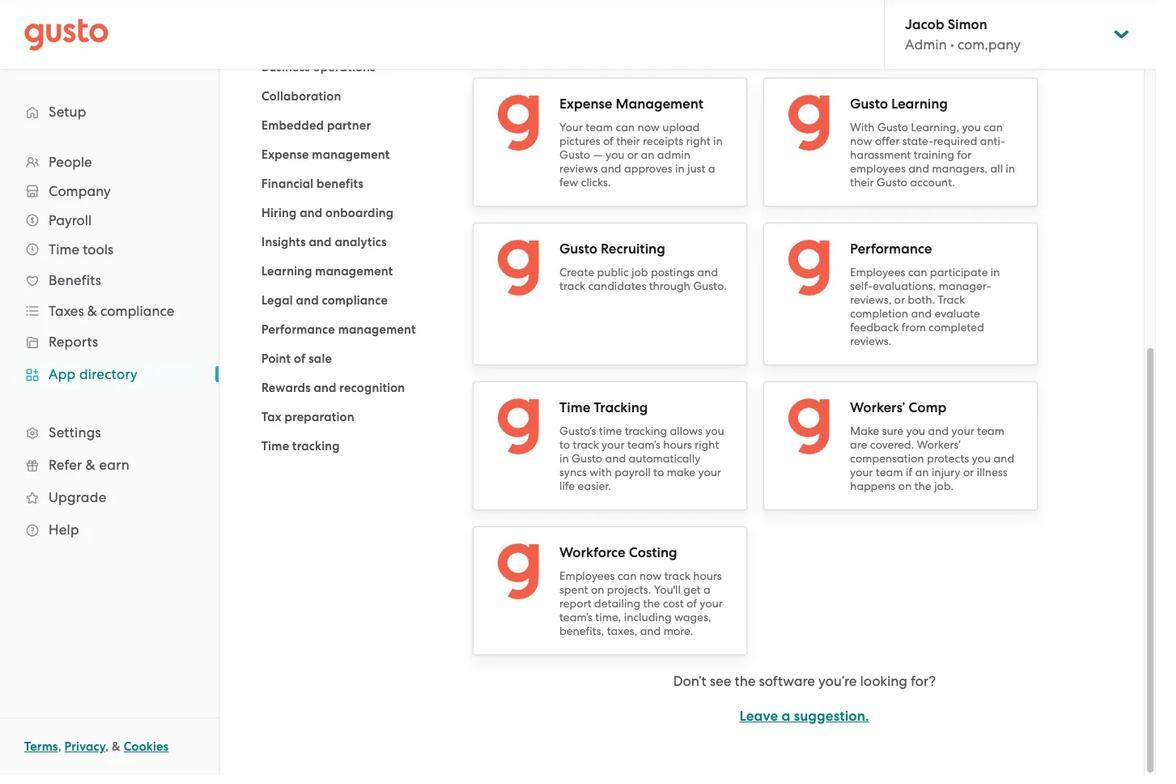 Task type: locate. For each thing, give the bounding box(es) containing it.
2 vertical spatial or
[[964, 466, 975, 479]]

life
[[560, 480, 575, 493]]

right down upload
[[687, 134, 711, 147]]

2 vertical spatial now
[[640, 570, 662, 582]]

compliance
[[322, 293, 388, 308], [101, 303, 175, 319]]

0 horizontal spatial the
[[644, 597, 661, 610]]

0 vertical spatial the
[[915, 480, 932, 493]]

in right receipts
[[714, 134, 723, 147]]

0 vertical spatial a
[[709, 162, 716, 175]]

management up recognition
[[338, 322, 416, 337]]

through
[[649, 279, 691, 292]]

list
[[262, 28, 449, 456], [0, 147, 219, 546]]

employees up spent
[[560, 570, 615, 582]]

compliance for taxes & compliance
[[101, 303, 175, 319]]

1 horizontal spatial on
[[899, 480, 912, 493]]

0 horizontal spatial time
[[49, 241, 79, 258]]

1 horizontal spatial an
[[916, 466, 930, 479]]

0 vertical spatial time
[[49, 241, 79, 258]]

can inside performance employees can participate in self-evaluations, manager- reviews, or both. track completion and evaluate feedback from completed reviews.
[[909, 266, 928, 279]]

2 vertical spatial &
[[112, 740, 121, 754]]

1 vertical spatial the
[[644, 597, 661, 610]]

workers' up make at the right bottom
[[851, 399, 906, 416]]

and down including
[[641, 625, 661, 638]]

0 vertical spatial employees
[[851, 266, 906, 279]]

2 vertical spatial track
[[665, 570, 691, 582]]

and up with
[[606, 452, 626, 465]]

in up syncs
[[560, 452, 569, 465]]

of right the pictures
[[603, 134, 614, 147]]

and up "gusto."
[[698, 266, 718, 279]]

& left cookies
[[112, 740, 121, 754]]

evaluate
[[935, 307, 981, 320]]

track inside workforce costing employees can now track hours spent on projects. you'll get a report detailing the cost of your team's time, including wages, benefits, taxes, and more.
[[665, 570, 691, 582]]

you right —
[[606, 148, 625, 161]]

compliance for legal and compliance
[[322, 293, 388, 308]]

benefits,
[[560, 625, 605, 638]]

and up account.
[[909, 162, 930, 175]]

team's up automatically
[[628, 438, 661, 451]]

0 horizontal spatial workers'
[[851, 399, 906, 416]]

hours inside workforce costing employees can now track hours spent on projects. you'll get a report detailing the cost of your team's time, including wages, benefits, taxes, and more.
[[694, 570, 722, 582]]

gusto inside the gusto recruiting create public job postings and track candidates through gusto.
[[560, 241, 598, 258]]

1 vertical spatial or
[[895, 293, 906, 306]]

2 , from the left
[[105, 740, 109, 754]]

1 vertical spatial now
[[851, 134, 873, 147]]

0 vertical spatial performance
[[851, 241, 933, 258]]

0 vertical spatial workers'
[[851, 399, 906, 416]]

2 vertical spatial time
[[262, 439, 289, 454]]

management
[[312, 147, 390, 162], [315, 264, 393, 279], [338, 322, 416, 337]]

2 vertical spatial of
[[687, 597, 697, 610]]

now inside gusto learning with gusto learning, you can now offer state-required anti- harassment training for employees and managers, all in their gusto account.
[[851, 134, 873, 147]]

tracking up automatically
[[625, 425, 668, 437]]

& for earn
[[86, 457, 96, 473]]

0 horizontal spatial hours
[[664, 438, 692, 451]]

1 vertical spatial hours
[[694, 570, 722, 582]]

taxes
[[49, 303, 84, 319]]

0 vertical spatial &
[[87, 303, 97, 319]]

financial benefits
[[262, 177, 364, 191]]

and inside the gusto recruiting create public job postings and track candidates through gusto.
[[698, 266, 718, 279]]

benefits link
[[16, 266, 203, 295]]

or right injury
[[964, 466, 975, 479]]

1 horizontal spatial employees
[[851, 266, 906, 279]]

0 vertical spatial hours
[[664, 438, 692, 451]]

compliance inside dropdown button
[[101, 303, 175, 319]]

the up including
[[644, 597, 661, 610]]

, left cookies
[[105, 740, 109, 754]]

anti-
[[981, 134, 1006, 147]]

team up illness
[[978, 425, 1005, 437]]

performance
[[851, 241, 933, 258], [262, 322, 335, 337]]

can inside workforce costing employees can now track hours spent on projects. you'll get a report detailing the cost of your team's time, including wages, benefits, taxes, and more.
[[618, 570, 637, 582]]

can up projects. at the bottom of the page
[[618, 570, 637, 582]]

1 horizontal spatial expense
[[560, 96, 613, 113]]

postings
[[651, 266, 695, 279]]

leave a suggestion. button
[[740, 707, 870, 727]]

performance inside performance employees can participate in self-evaluations, manager- reviews, or both. track completion and evaluate feedback from completed reviews.
[[851, 241, 933, 258]]

1 horizontal spatial team's
[[628, 438, 661, 451]]

or down evaluations,
[[895, 293, 906, 306]]

can inside expense management your team can now upload pictures of their receipts right in gusto — you or an admin reviews and approves in just a few clicks.
[[616, 121, 635, 134]]

0 horizontal spatial of
[[294, 352, 306, 366]]

team's down report
[[560, 611, 593, 624]]

on right spent
[[591, 583, 605, 596]]

track down gusto's
[[573, 438, 599, 451]]

1 vertical spatial track
[[573, 438, 599, 451]]

partner
[[327, 118, 371, 133]]

jacob
[[906, 16, 945, 33]]

training
[[914, 148, 955, 161]]

0 horizontal spatial expense
[[262, 147, 309, 162]]

are
[[851, 438, 868, 451]]

learning up the learning,
[[892, 96, 948, 113]]

or inside expense management your team can now upload pictures of their receipts right in gusto — you or an admin reviews and approves in just a few clicks.
[[628, 148, 638, 161]]

compliance up performance management link
[[322, 293, 388, 308]]

an right if
[[916, 466, 930, 479]]

you right allows
[[706, 425, 725, 437]]

your
[[560, 121, 583, 134]]

1 vertical spatial to
[[654, 466, 665, 479]]

insights
[[262, 235, 306, 250]]

you inside time tracking gusto's time tracking allows you to track your team's hours right in gusto and automatically syncs with payroll to make your life easier.
[[706, 425, 725, 437]]

the left job.
[[915, 480, 932, 493]]

get
[[684, 583, 701, 596]]

2 horizontal spatial or
[[964, 466, 975, 479]]

1 vertical spatial expense
[[262, 147, 309, 162]]

0 horizontal spatial or
[[628, 148, 638, 161]]

you up required
[[963, 121, 982, 134]]

0 horizontal spatial team
[[586, 121, 613, 134]]

1 vertical spatial tracking
[[292, 439, 340, 454]]

on down if
[[899, 480, 912, 493]]

time for tracking
[[560, 399, 591, 416]]

their
[[617, 134, 641, 147], [851, 176, 874, 189]]

—
[[593, 148, 603, 161]]

1 vertical spatial on
[[591, 583, 605, 596]]

in up manager- at top right
[[991, 266, 1001, 279]]

1 horizontal spatial workers'
[[917, 438, 961, 451]]

1 horizontal spatial list
[[262, 28, 449, 456]]

list containing people
[[0, 147, 219, 546]]

embedded partner link
[[262, 118, 371, 133]]

2 horizontal spatial of
[[687, 597, 697, 610]]

time tools button
[[16, 235, 203, 264]]

their inside gusto learning with gusto learning, you can now offer state-required anti- harassment training for employees and managers, all in their gusto account.
[[851, 176, 874, 189]]

can down the management
[[616, 121, 635, 134]]

2 horizontal spatial the
[[915, 480, 932, 493]]

in down the admin
[[676, 162, 685, 175]]

0 vertical spatial or
[[628, 148, 638, 161]]

0 vertical spatial track
[[560, 279, 586, 292]]

and inside workforce costing employees can now track hours spent on projects. you'll get a report detailing the cost of your team's time, including wages, benefits, taxes, and more.
[[641, 625, 661, 638]]

hiring and onboarding
[[262, 206, 394, 220]]

time inside dropdown button
[[49, 241, 79, 258]]

a right just on the right of page
[[709, 162, 716, 175]]

people
[[49, 154, 92, 170]]

track up the you'll
[[665, 570, 691, 582]]

& left "earn"
[[86, 457, 96, 473]]

or inside performance employees can participate in self-evaluations, manager- reviews, or both. track completion and evaluate feedback from completed reviews.
[[895, 293, 906, 306]]

few
[[560, 176, 579, 189]]

list containing business operations
[[262, 28, 449, 456]]

, left privacy link
[[58, 740, 61, 754]]

management for performance management
[[338, 322, 416, 337]]

learning down insights
[[262, 264, 312, 279]]

cookies
[[124, 740, 169, 754]]

help
[[49, 522, 79, 538]]

time for tracking
[[262, 439, 289, 454]]

with
[[851, 121, 875, 134]]

of down get
[[687, 597, 697, 610]]

performance employees can participate in self-evaluations, manager- reviews, or both. track completion and evaluate feedback from completed reviews.
[[851, 241, 1001, 348]]

1 vertical spatial right
[[695, 438, 719, 451]]

0 vertical spatial team's
[[628, 438, 661, 451]]

your up wages,
[[700, 597, 723, 610]]

2 vertical spatial a
[[782, 708, 791, 725]]

time
[[49, 241, 79, 258], [560, 399, 591, 416], [262, 439, 289, 454]]

0 horizontal spatial list
[[0, 147, 219, 546]]

0 horizontal spatial performance
[[262, 322, 335, 337]]

management down the analytics
[[315, 264, 393, 279]]

1 vertical spatial a
[[704, 583, 711, 596]]

performance for management
[[262, 322, 335, 337]]

taxes & compliance
[[49, 303, 175, 319]]

an up approves
[[641, 148, 655, 161]]

2 horizontal spatial team
[[978, 425, 1005, 437]]

of inside workforce costing employees can now track hours spent on projects. you'll get a report detailing the cost of your team's time, including wages, benefits, taxes, and more.
[[687, 597, 697, 610]]

gusto recruiting logo image
[[490, 240, 547, 297]]

1 vertical spatial time
[[560, 399, 591, 416]]

their down employees
[[851, 176, 874, 189]]

hours down allows
[[664, 438, 692, 451]]

completion
[[851, 307, 909, 320]]

expense management your team can now upload pictures of their receipts right in gusto — you or an admin reviews and approves in just a few clicks.
[[560, 96, 723, 189]]

2 vertical spatial the
[[735, 673, 756, 689]]

you right sure
[[907, 425, 926, 437]]

0 horizontal spatial an
[[641, 148, 655, 161]]

business operations link
[[262, 60, 376, 75]]

0 horizontal spatial compliance
[[101, 303, 175, 319]]

now down "with"
[[851, 134, 873, 147]]

and up the learning management link
[[309, 235, 332, 250]]

collaboration
[[262, 89, 341, 104]]

2 horizontal spatial time
[[560, 399, 591, 416]]

can up evaluations,
[[909, 266, 928, 279]]

to
[[560, 438, 570, 451], [654, 466, 665, 479]]

right down allows
[[695, 438, 719, 451]]

analytics
[[335, 235, 387, 250]]

employees
[[851, 162, 906, 175]]

tracking
[[594, 399, 648, 416]]

rewards and recognition
[[262, 381, 405, 395]]

performance up evaluations,
[[851, 241, 933, 258]]

admin
[[658, 148, 691, 161]]

1 vertical spatial &
[[86, 457, 96, 473]]

management down partner at the left
[[312, 147, 390, 162]]

performance for employees
[[851, 241, 933, 258]]

tracking inside list
[[292, 439, 340, 454]]

employees up the self-
[[851, 266, 906, 279]]

and inside time tracking gusto's time tracking allows you to track your team's hours right in gusto and automatically syncs with payroll to make your life easier.
[[606, 452, 626, 465]]

from
[[902, 321, 927, 334]]

track inside time tracking gusto's time tracking allows you to track your team's hours right in gusto and automatically syncs with payroll to make your life easier.
[[573, 438, 599, 451]]

refer & earn link
[[16, 450, 203, 480]]

now up receipts
[[638, 121, 660, 134]]

and inside expense management your team can now upload pictures of their receipts right in gusto — you or an admin reviews and approves in just a few clicks.
[[601, 162, 622, 175]]

gusto up create
[[560, 241, 598, 258]]

track inside the gusto recruiting create public job postings and track candidates through gusto.
[[560, 279, 586, 292]]

your inside workforce costing employees can now track hours spent on projects. you'll get a report detailing the cost of your team's time, including wages, benefits, taxes, and more.
[[700, 597, 723, 610]]

0 vertical spatial their
[[617, 134, 641, 147]]

time down tax
[[262, 439, 289, 454]]

0 horizontal spatial to
[[560, 438, 570, 451]]

you'll
[[654, 583, 681, 596]]

1 horizontal spatial the
[[735, 673, 756, 689]]

workers' up protects
[[917, 438, 961, 451]]

now
[[638, 121, 660, 134], [851, 134, 873, 147], [640, 570, 662, 582]]

just
[[688, 162, 706, 175]]

simon
[[948, 16, 988, 33]]

1 horizontal spatial hours
[[694, 570, 722, 582]]

for?
[[911, 673, 936, 689]]

workers' comp logo image
[[781, 399, 838, 455]]

time inside time tracking gusto's time tracking allows you to track your team's hours right in gusto and automatically syncs with payroll to make your life easier.
[[560, 399, 591, 416]]

the inside 'workers' comp make sure you and your team are covered. workers' compensation protects you and your team if an injury or illness happens on the job.'
[[915, 480, 932, 493]]

manager-
[[939, 279, 992, 292]]

workers' comp make sure you and your team are covered. workers' compensation protects you and your team if an injury or illness happens on the job.
[[851, 399, 1015, 493]]

1 horizontal spatial ,
[[105, 740, 109, 754]]

& for compliance
[[87, 303, 97, 319]]

hours up get
[[694, 570, 722, 582]]

team's inside workforce costing employees can now track hours spent on projects. you'll get a report detailing the cost of your team's time, including wages, benefits, taxes, and more.
[[560, 611, 593, 624]]

track down create
[[560, 279, 586, 292]]

refer & earn
[[49, 457, 130, 473]]

expense up financial
[[262, 147, 309, 162]]

of inside expense management your team can now upload pictures of their receipts right in gusto — you or an admin reviews and approves in just a few clicks.
[[603, 134, 614, 147]]

expense management logo image
[[490, 95, 547, 151]]

1 horizontal spatial time
[[262, 439, 289, 454]]

&
[[87, 303, 97, 319], [86, 457, 96, 473], [112, 740, 121, 754]]

1 horizontal spatial to
[[654, 466, 665, 479]]

0 horizontal spatial ,
[[58, 740, 61, 754]]

cost
[[663, 597, 684, 610]]

upgrade
[[49, 489, 107, 506]]

1 vertical spatial management
[[315, 264, 393, 279]]

1 vertical spatial team
[[978, 425, 1005, 437]]

performance up point of sale link
[[262, 322, 335, 337]]

1 vertical spatial team's
[[560, 611, 593, 624]]

0 vertical spatial now
[[638, 121, 660, 134]]

0 horizontal spatial on
[[591, 583, 605, 596]]

offer
[[876, 134, 900, 147]]

time up gusto's
[[560, 399, 591, 416]]

the right see
[[735, 673, 756, 689]]

in right all
[[1006, 162, 1016, 175]]

happens
[[851, 480, 896, 493]]

refer
[[49, 457, 82, 473]]

1 horizontal spatial team
[[876, 466, 904, 479]]

to down automatically
[[654, 466, 665, 479]]

compliance down the benefits link
[[101, 303, 175, 319]]

& right taxes
[[87, 303, 97, 319]]

expense
[[560, 96, 613, 113], [262, 147, 309, 162]]

0 vertical spatial on
[[899, 480, 912, 493]]

to down gusto's
[[560, 438, 570, 451]]

an
[[641, 148, 655, 161], [916, 466, 930, 479]]

1 horizontal spatial their
[[851, 176, 874, 189]]

and down 'comp' on the right
[[929, 425, 949, 437]]

0 horizontal spatial employees
[[560, 570, 615, 582]]

point of sale
[[262, 352, 332, 366]]

team's
[[628, 438, 661, 451], [560, 611, 593, 624]]

gusto
[[851, 96, 889, 113], [878, 121, 909, 134], [560, 148, 591, 161], [877, 176, 908, 189], [560, 241, 598, 258], [572, 452, 603, 465]]

rewards
[[262, 381, 311, 395]]

your up happens
[[851, 466, 874, 479]]

can up anti-
[[984, 121, 1003, 134]]

see
[[710, 673, 732, 689]]

1 vertical spatial learning
[[262, 264, 312, 279]]

of left sale
[[294, 352, 306, 366]]

& inside dropdown button
[[87, 303, 97, 319]]

team down compensation
[[876, 466, 904, 479]]

0 vertical spatial management
[[312, 147, 390, 162]]

management for expense management
[[312, 147, 390, 162]]

settings link
[[16, 418, 203, 447]]

time for tools
[[49, 241, 79, 258]]

managers,
[[933, 162, 988, 175]]

right inside time tracking gusto's time tracking allows you to track your team's hours right in gusto and automatically syncs with payroll to make your life easier.
[[695, 438, 719, 451]]

expense inside expense management your team can now upload pictures of their receipts right in gusto — you or an admin reviews and approves in just a few clicks.
[[560, 96, 613, 113]]

0 horizontal spatial team's
[[560, 611, 593, 624]]

a right get
[[704, 583, 711, 596]]

expense for management
[[262, 147, 309, 162]]

0 vertical spatial team
[[586, 121, 613, 134]]

team's inside time tracking gusto's time tracking allows you to track your team's hours right in gusto and automatically syncs with payroll to make your life easier.
[[628, 438, 661, 451]]

injury
[[932, 466, 961, 479]]

learning management link
[[262, 264, 393, 279]]

gusto up reviews at top
[[560, 148, 591, 161]]

workforce
[[560, 544, 626, 561]]

0 vertical spatial to
[[560, 438, 570, 451]]

1 vertical spatial their
[[851, 176, 874, 189]]

their up approves
[[617, 134, 641, 147]]

workers'
[[851, 399, 906, 416], [917, 438, 961, 451]]

settings
[[49, 425, 101, 441]]

gusto up with
[[572, 452, 603, 465]]

0 vertical spatial learning
[[892, 96, 948, 113]]

1 horizontal spatial performance
[[851, 241, 933, 258]]

1 vertical spatial performance
[[262, 322, 335, 337]]

hours
[[664, 438, 692, 451], [694, 570, 722, 582]]

1 horizontal spatial of
[[603, 134, 614, 147]]

1 vertical spatial an
[[916, 466, 930, 479]]

2 vertical spatial management
[[338, 322, 416, 337]]

privacy link
[[64, 740, 105, 754]]

expense for management
[[560, 96, 613, 113]]

a right the leave
[[782, 708, 791, 725]]

and down —
[[601, 162, 622, 175]]

time down 'payroll'
[[49, 241, 79, 258]]

or up approves
[[628, 148, 638, 161]]

and down both.
[[912, 307, 932, 320]]

onboarding
[[326, 206, 394, 220]]

1 horizontal spatial tracking
[[625, 425, 668, 437]]

0 horizontal spatial tracking
[[292, 439, 340, 454]]

time tracking
[[262, 439, 340, 454]]

reviews.
[[851, 335, 892, 348]]

0 vertical spatial expense
[[560, 96, 613, 113]]

0 vertical spatial an
[[641, 148, 655, 161]]

on inside 'workers' comp make sure you and your team are covered. workers' compensation protects you and your team if an injury or illness happens on the job.'
[[899, 480, 912, 493]]

1 horizontal spatial learning
[[892, 96, 948, 113]]

team up the pictures
[[586, 121, 613, 134]]

0 vertical spatial of
[[603, 134, 614, 147]]

gusto learning logo image
[[781, 95, 838, 151]]

0 vertical spatial tracking
[[625, 425, 668, 437]]

1 horizontal spatial or
[[895, 293, 906, 306]]

1 horizontal spatial compliance
[[322, 293, 388, 308]]

1 vertical spatial employees
[[560, 570, 615, 582]]

now up the you'll
[[640, 570, 662, 582]]

expense up your
[[560, 96, 613, 113]]

or inside 'workers' comp make sure you and your team are covered. workers' compensation protects you and your team if an injury or illness happens on the job.'
[[964, 466, 975, 479]]

1 vertical spatial of
[[294, 352, 306, 366]]

tracking down preparation
[[292, 439, 340, 454]]

0 horizontal spatial their
[[617, 134, 641, 147]]



Task type: describe. For each thing, give the bounding box(es) containing it.
embedded
[[262, 118, 324, 133]]

an inside 'workers' comp make sure you and your team are covered. workers' compensation protects you and your team if an injury or illness happens on the job.'
[[916, 466, 930, 479]]

expense management
[[262, 147, 390, 162]]

team inside expense management your team can now upload pictures of their receipts right in gusto — you or an admin reviews and approves in just a few clicks.
[[586, 121, 613, 134]]

gusto navigation element
[[0, 70, 219, 572]]

terms
[[24, 740, 58, 754]]

gusto down employees
[[877, 176, 908, 189]]

including
[[624, 611, 672, 624]]

and inside gusto learning with gusto learning, you can now offer state-required anti- harassment training for employees and managers, all in their gusto account.
[[909, 162, 930, 175]]

can inside gusto learning with gusto learning, you can now offer state-required anti- harassment training for employees and managers, all in their gusto account.
[[984, 121, 1003, 134]]

cookies button
[[124, 737, 169, 757]]

app directory link
[[16, 360, 203, 389]]

point
[[262, 352, 291, 366]]

time tracking link
[[262, 439, 340, 454]]

taxes,
[[607, 625, 638, 638]]

job.
[[935, 480, 954, 493]]

easier.
[[578, 480, 612, 493]]

•
[[951, 36, 955, 53]]

benefits
[[317, 177, 364, 191]]

earn
[[99, 457, 130, 473]]

protects
[[928, 452, 970, 465]]

directory
[[79, 366, 138, 382]]

business operations
[[262, 60, 376, 75]]

insights and analytics link
[[262, 235, 387, 250]]

reports link
[[16, 327, 203, 356]]

candidates
[[589, 279, 647, 292]]

gusto.
[[694, 279, 727, 292]]

financial benefits link
[[262, 177, 364, 191]]

2 vertical spatial team
[[876, 466, 904, 479]]

employees inside performance employees can participate in self-evaluations, manager- reviews, or both. track completion and evaluate feedback from completed reviews.
[[851, 266, 906, 279]]

an inside expense management your team can now upload pictures of their receipts right in gusto — you or an admin reviews and approves in just a few clicks.
[[641, 148, 655, 161]]

time tracking logo image
[[490, 399, 547, 455]]

sure
[[883, 425, 904, 437]]

allows
[[670, 425, 703, 437]]

tracking inside time tracking gusto's time tracking allows you to track your team's hours right in gusto and automatically syncs with payroll to make your life easier.
[[625, 425, 668, 437]]

learning,
[[912, 121, 960, 134]]

participate
[[931, 266, 989, 279]]

in inside gusto learning with gusto learning, you can now offer state-required anti- harassment training for employees and managers, all in their gusto account.
[[1006, 162, 1016, 175]]

reports
[[49, 334, 98, 350]]

pictures
[[560, 134, 601, 147]]

upgrade link
[[16, 483, 203, 512]]

gusto learning with gusto learning, you can now offer state-required anti- harassment training for employees and managers, all in their gusto account.
[[851, 96, 1016, 189]]

employees inside workforce costing employees can now track hours spent on projects. you'll get a report detailing the cost of your team's time, including wages, benefits, taxes, and more.
[[560, 570, 615, 582]]

completed
[[929, 321, 985, 334]]

rewards and recognition link
[[262, 381, 405, 395]]

learning inside gusto learning with gusto learning, you can now offer state-required anti- harassment training for employees and managers, all in their gusto account.
[[892, 96, 948, 113]]

home image
[[24, 18, 109, 51]]

software
[[760, 673, 816, 689]]

clicks.
[[581, 176, 611, 189]]

1 vertical spatial workers'
[[917, 438, 961, 451]]

management
[[616, 96, 704, 113]]

0 horizontal spatial learning
[[262, 264, 312, 279]]

legal and compliance
[[262, 293, 388, 308]]

performance management
[[262, 322, 416, 337]]

you inside gusto learning with gusto learning, you can now offer state-required anti- harassment training for employees and managers, all in their gusto account.
[[963, 121, 982, 134]]

a inside expense management your team can now upload pictures of their receipts right in gusto — you or an admin reviews and approves in just a few clicks.
[[709, 162, 716, 175]]

payroll
[[615, 466, 651, 479]]

business
[[262, 60, 310, 75]]

time tools
[[49, 241, 114, 258]]

sale
[[309, 352, 332, 366]]

hiring and onboarding link
[[262, 206, 394, 220]]

create
[[560, 266, 595, 279]]

automatically
[[629, 452, 701, 465]]

time tracking gusto's time tracking allows you to track your team's hours right in gusto and automatically syncs with payroll to make your life easier.
[[560, 399, 725, 493]]

their inside expense management your team can now upload pictures of their receipts right in gusto — you or an admin reviews and approves in just a few clicks.
[[617, 134, 641, 147]]

help link
[[16, 515, 203, 544]]

upload
[[663, 121, 700, 134]]

a inside workforce costing employees can now track hours spent on projects. you'll get a report detailing the cost of your team's time, including wages, benefits, taxes, and more.
[[704, 583, 711, 596]]

hours inside time tracking gusto's time tracking allows you to track your team's hours right in gusto and automatically syncs with payroll to make your life easier.
[[664, 438, 692, 451]]

self-
[[851, 279, 873, 292]]

gusto inside time tracking gusto's time tracking allows you to track your team's hours right in gusto and automatically syncs with payroll to make your life easier.
[[572, 452, 603, 465]]

and inside performance employees can participate in self-evaluations, manager- reviews, or both. track completion and evaluate feedback from completed reviews.
[[912, 307, 932, 320]]

compensation
[[851, 452, 925, 465]]

admin
[[906, 36, 947, 53]]

tax preparation
[[262, 410, 355, 425]]

taxes & compliance button
[[16, 297, 203, 326]]

the inside workforce costing employees can now track hours spent on projects. you'll get a report detailing the cost of your team's time, including wages, benefits, taxes, and more.
[[644, 597, 661, 610]]

make
[[667, 466, 696, 479]]

performance logo image
[[781, 240, 838, 297]]

make
[[851, 425, 880, 437]]

and down financial benefits
[[300, 206, 323, 220]]

tools
[[83, 241, 114, 258]]

covered.
[[871, 438, 915, 451]]

privacy
[[64, 740, 105, 754]]

and down sale
[[314, 381, 337, 395]]

gusto inside expense management your team can now upload pictures of their receipts right in gusto — you or an admin reviews and approves in just a few clicks.
[[560, 148, 591, 161]]

on inside workforce costing employees can now track hours spent on projects. you'll get a report detailing the cost of your team's time, including wages, benefits, taxes, and more.
[[591, 583, 605, 596]]

syncs
[[560, 466, 587, 479]]

tax preparation link
[[262, 410, 355, 425]]

your right make
[[699, 466, 722, 479]]

now inside workforce costing employees can now track hours spent on projects. you'll get a report detailing the cost of your team's time, including wages, benefits, taxes, and more.
[[640, 570, 662, 582]]

in inside performance employees can participate in self-evaluations, manager- reviews, or both. track completion and evaluate feedback from completed reviews.
[[991, 266, 1001, 279]]

com,pany
[[958, 36, 1021, 53]]

and up illness
[[994, 452, 1015, 465]]

reviews
[[560, 162, 598, 175]]

hiring
[[262, 206, 297, 220]]

gusto up offer
[[878, 121, 909, 134]]

1 , from the left
[[58, 740, 61, 754]]

gusto's
[[560, 425, 597, 437]]

a inside popup button
[[782, 708, 791, 725]]

state-
[[903, 134, 934, 147]]

and right legal
[[296, 293, 319, 308]]

now inside expense management your team can now upload pictures of their receipts right in gusto — you or an admin reviews and approves in just a few clicks.
[[638, 121, 660, 134]]

workforce costing logo image
[[490, 544, 547, 600]]

benefits
[[49, 272, 101, 288]]

account.
[[911, 176, 956, 189]]

illness
[[977, 466, 1008, 479]]

payroll button
[[16, 206, 203, 235]]

your down time
[[602, 438, 625, 451]]

right inside expense management your team can now upload pictures of their receipts right in gusto — you or an admin reviews and approves in just a few clicks.
[[687, 134, 711, 147]]

financial
[[262, 177, 314, 191]]

projects.
[[607, 583, 652, 596]]

you inside expense management your team can now upload pictures of their receipts right in gusto — you or an admin reviews and approves in just a few clicks.
[[606, 148, 625, 161]]

in inside time tracking gusto's time tracking allows you to track your team's hours right in gusto and automatically syncs with payroll to make your life easier.
[[560, 452, 569, 465]]

receipts
[[643, 134, 684, 147]]

your up protects
[[952, 425, 975, 437]]

management for learning management
[[315, 264, 393, 279]]

detailing
[[595, 597, 641, 610]]

you up illness
[[973, 452, 991, 465]]

track
[[938, 293, 966, 306]]

operations
[[313, 60, 376, 75]]

app directory
[[49, 366, 138, 382]]

costing
[[629, 544, 678, 561]]

gusto up "with"
[[851, 96, 889, 113]]

expense management link
[[262, 147, 390, 162]]



Task type: vqa. For each thing, say whether or not it's contained in the screenshot.
Workforce Costing Employees can now track hours spent on projects. You'll get a report detailing the cost of your team's time, including wages, benefits, taxes, and more.
yes



